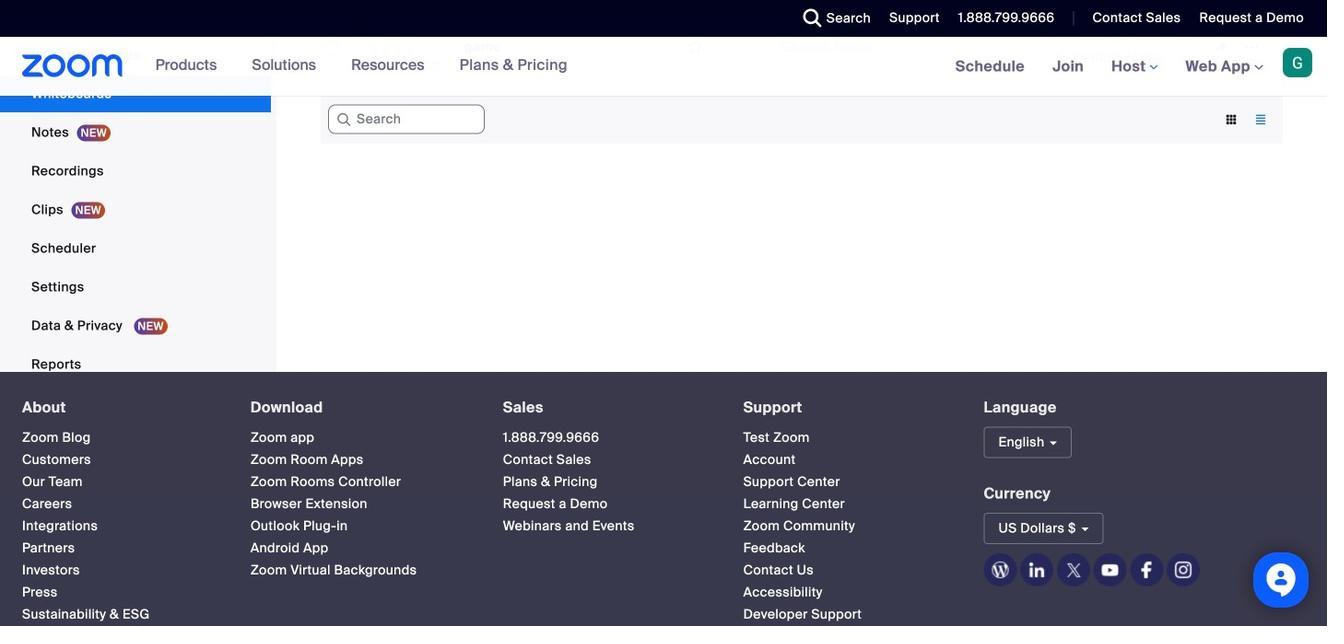 Task type: describe. For each thing, give the bounding box(es) containing it.
Search text field
[[328, 105, 485, 134]]

1 heading from the left
[[22, 400, 217, 416]]

zoom logo image
[[22, 54, 123, 77]]

owner element
[[773, 0, 911, 11]]

modified element
[[1048, 0, 1200, 11]]

thumbnail of game image
[[355, 23, 442, 71]]

profile picture image
[[1283, 48, 1313, 77]]



Task type: locate. For each thing, give the bounding box(es) containing it.
game element
[[465, 38, 501, 55]]

cell
[[911, 11, 1048, 84]]

list mode, selected image
[[1246, 112, 1276, 128]]

banner
[[0, 37, 1327, 97]]

3 heading from the left
[[503, 400, 710, 416]]

application
[[321, 0, 1283, 84], [680, 33, 766, 61]]

grid mode, not selected image
[[1217, 112, 1246, 128]]

personal menu menu
[[0, 0, 271, 385]]

product information navigation
[[142, 37, 582, 96]]

starred element
[[673, 0, 773, 11]]

project element
[[911, 0, 1048, 11]]

name element
[[457, 0, 673, 11]]

heading
[[22, 400, 217, 416], [251, 400, 470, 416], [503, 400, 710, 416], [743, 400, 951, 416]]

4 heading from the left
[[743, 400, 951, 416]]

meetings navigation
[[942, 37, 1327, 97]]

2 heading from the left
[[251, 400, 470, 416]]



Task type: vqa. For each thing, say whether or not it's contained in the screenshot.
'Search Settings' text field
no



